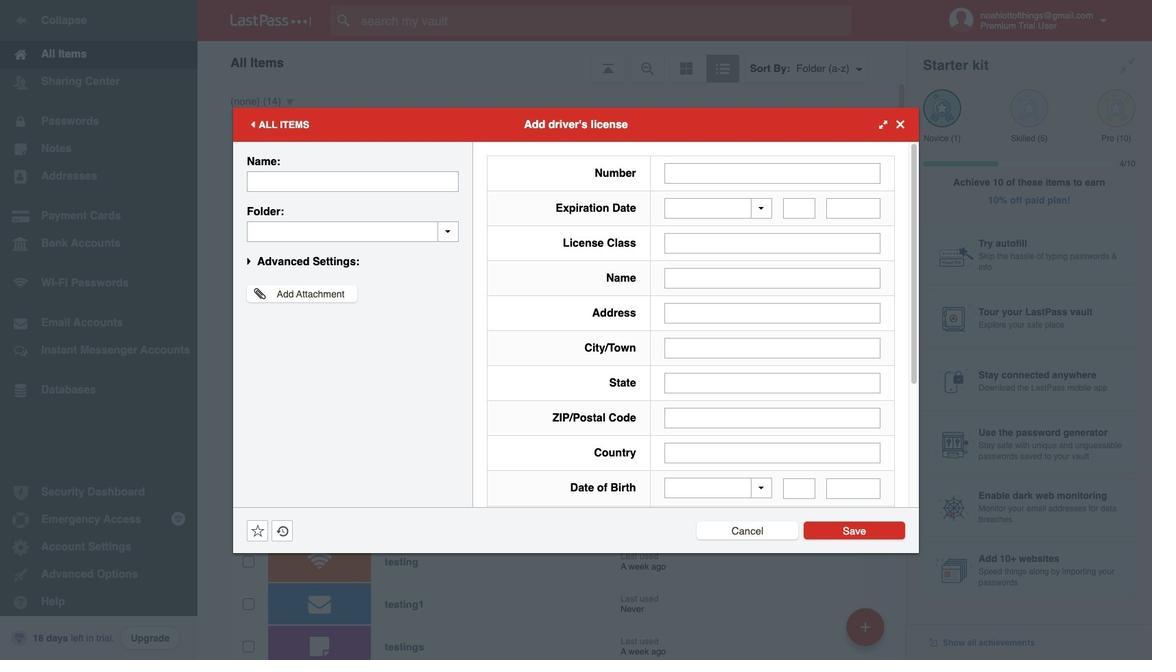 Task type: vqa. For each thing, say whether or not it's contained in the screenshot.
Search "search box"
yes



Task type: describe. For each thing, give the bounding box(es) containing it.
Search search field
[[331, 5, 878, 36]]

search my vault text field
[[331, 5, 878, 36]]



Task type: locate. For each thing, give the bounding box(es) containing it.
main navigation navigation
[[0, 0, 197, 660]]

None text field
[[664, 163, 881, 183], [247, 171, 459, 192], [783, 198, 816, 219], [664, 268, 881, 289], [664, 373, 881, 394], [664, 408, 881, 429], [664, 443, 881, 464], [826, 478, 880, 499], [664, 163, 881, 183], [247, 171, 459, 192], [783, 198, 816, 219], [664, 268, 881, 289], [664, 373, 881, 394], [664, 408, 881, 429], [664, 443, 881, 464], [826, 478, 880, 499]]

new item navigation
[[841, 604, 893, 660]]

lastpass image
[[230, 14, 311, 27]]

vault options navigation
[[197, 41, 907, 82]]

dialog
[[233, 107, 919, 660]]

new item image
[[861, 622, 870, 632]]

None text field
[[826, 198, 880, 219], [247, 221, 459, 242], [664, 233, 881, 254], [664, 303, 881, 324], [664, 338, 881, 359], [783, 478, 816, 499], [826, 198, 880, 219], [247, 221, 459, 242], [664, 233, 881, 254], [664, 303, 881, 324], [664, 338, 881, 359], [783, 478, 816, 499]]



